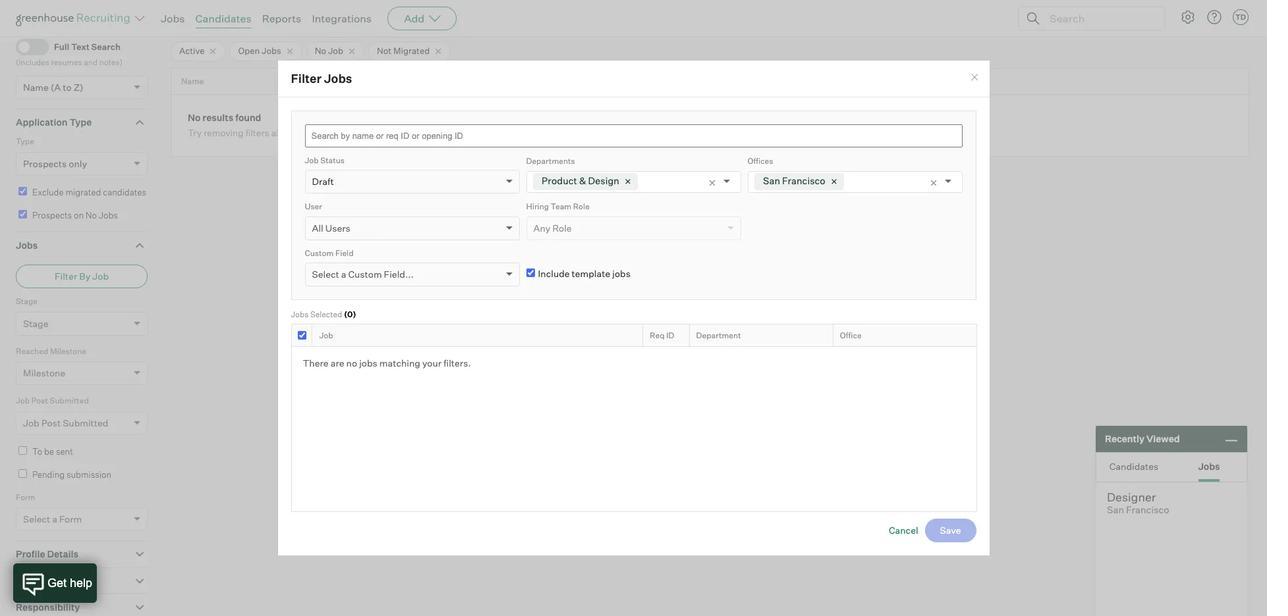 Task type: locate. For each thing, give the bounding box(es) containing it.
details
[[47, 549, 78, 560]]

matching
[[380, 358, 421, 369]]

milestone
[[50, 347, 86, 356], [23, 368, 65, 379]]

to right above
[[299, 127, 307, 139]]

results
[[203, 112, 233, 124]]

0 vertical spatial a
[[341, 269, 346, 280]]

a inside form element
[[52, 514, 57, 525]]

open jobs
[[238, 46, 281, 56]]

1 horizontal spatial jobs
[[613, 268, 631, 279]]

to inside no results found try removing filters above to broaden your search.
[[299, 127, 307, 139]]

0 horizontal spatial form
[[16, 493, 35, 503]]

no for no prospect applications found
[[171, 17, 183, 28]]

open
[[238, 46, 260, 56]]

1 vertical spatial san
[[1107, 505, 1125, 517]]

a down field
[[341, 269, 346, 280]]

no inside no results found try removing filters above to broaden your search.
[[188, 112, 201, 124]]

1 horizontal spatial a
[[341, 269, 346, 280]]

0 vertical spatial stage
[[16, 297, 38, 307]]

0 horizontal spatial a
[[52, 514, 57, 525]]

filter inside the filter by job button
[[55, 271, 77, 282]]

exclude migrated candidates
[[32, 187, 146, 198]]

0 vertical spatial milestone
[[50, 347, 86, 356]]

Prospects on No Jobs checkbox
[[18, 210, 27, 219]]

filters.
[[444, 358, 471, 369]]

1 horizontal spatial select
[[312, 269, 339, 280]]

candidates link
[[195, 12, 252, 25]]

draft option
[[312, 176, 334, 187]]

submitted up sent at the bottom left of page
[[63, 418, 108, 429]]

design
[[588, 175, 620, 187]]

integrations
[[312, 12, 372, 25]]

to left z) in the left top of the page
[[63, 82, 72, 93]]

1 vertical spatial francisco
[[1127, 505, 1170, 517]]

Search by name or req ID or opening ID field
[[305, 124, 963, 147]]

0 horizontal spatial type
[[16, 137, 34, 146]]

san inside the designer san francisco
[[1107, 505, 1125, 517]]

0 vertical spatial found
[[280, 17, 305, 28]]

1 horizontal spatial filter
[[291, 71, 322, 86]]

name (a to z) option
[[23, 82, 83, 93]]

0 horizontal spatial add
[[404, 12, 425, 25]]

1 horizontal spatial name
[[181, 76, 204, 86]]

prospects for prospects on no jobs
[[32, 210, 72, 221]]

recently
[[1105, 434, 1145, 445]]

0 horizontal spatial to
[[63, 82, 72, 93]]

name left (a at the left
[[23, 82, 49, 93]]

clear all element
[[704, 172, 723, 192], [926, 172, 945, 192]]

1 vertical spatial a
[[52, 514, 57, 525]]

0 horizontal spatial select
[[23, 514, 50, 525]]

1 vertical spatial your
[[422, 358, 442, 369]]

job post submitted down reached milestone element
[[16, 396, 89, 406]]

jobs right template
[[613, 268, 631, 279]]

req
[[650, 331, 665, 340]]

filter
[[291, 71, 322, 86], [55, 271, 77, 282]]

no left prospect
[[171, 17, 183, 28]]

0 vertical spatial your
[[347, 127, 365, 139]]

0 horizontal spatial san
[[763, 175, 780, 187]]

filter by job button
[[16, 265, 148, 289]]

your inside no results found try removing filters above to broaden your search.
[[347, 127, 365, 139]]

a inside 'filter jobs' dialog
[[341, 269, 346, 280]]

a for custom
[[341, 269, 346, 280]]

san
[[763, 175, 780, 187], [1107, 505, 1125, 517]]

0 horizontal spatial filter
[[55, 271, 77, 282]]

close image
[[969, 72, 980, 83]]

office
[[840, 331, 862, 340]]

milestone down reached milestone
[[23, 368, 65, 379]]

1 horizontal spatial your
[[422, 358, 442, 369]]

and
[[84, 57, 98, 67]]

Exclude migrated candidates checkbox
[[18, 187, 27, 196]]

user
[[305, 202, 322, 212]]

greenhouse recruiting image
[[16, 11, 134, 26]]

1 horizontal spatial form
[[59, 514, 82, 525]]

post down 'reached'
[[31, 396, 48, 406]]

None checkbox
[[298, 331, 306, 340]]

applications
[[226, 17, 278, 28]]

draft
[[312, 176, 334, 187]]

prospects only
[[23, 158, 87, 169]]

recently viewed
[[1105, 434, 1180, 445]]

0 horizontal spatial custom
[[305, 248, 334, 258]]

1 horizontal spatial to
[[299, 127, 307, 139]]

offices
[[748, 156, 773, 166]]

1 vertical spatial submitted
[[63, 418, 108, 429]]

cancel link
[[889, 525, 919, 537]]

0 vertical spatial filter
[[291, 71, 322, 86]]

prospects inside type element
[[23, 158, 67, 169]]

no up the try
[[188, 112, 201, 124]]

type down application
[[16, 137, 34, 146]]

your
[[347, 127, 365, 139], [422, 358, 442, 369]]

custom field
[[305, 248, 354, 258]]

not
[[377, 46, 392, 56]]

0 horizontal spatial found
[[235, 112, 261, 124]]

broaden
[[309, 127, 345, 139]]

reached milestone
[[16, 347, 86, 356]]

job post submitted up sent at the bottom left of page
[[23, 418, 108, 429]]

type down z) in the left top of the page
[[69, 116, 92, 128]]

1 vertical spatial jobs
[[359, 358, 378, 369]]

role right any
[[553, 222, 572, 234]]

add
[[404, 12, 425, 25], [1084, 19, 1102, 30]]

select up profile
[[23, 514, 50, 525]]

add left candidate at the top right
[[1084, 19, 1102, 30]]

exclude
[[32, 187, 64, 198]]

prospects
[[23, 158, 67, 169], [32, 210, 72, 221]]

milestone down stage "element"
[[50, 347, 86, 356]]

add up migrated
[[404, 12, 425, 25]]

a up profile details
[[52, 514, 57, 525]]

add inside popup button
[[404, 12, 425, 25]]

td button
[[1233, 9, 1249, 25]]

0 horizontal spatial name
[[23, 82, 49, 93]]

1 vertical spatial select
[[23, 514, 50, 525]]

1 horizontal spatial found
[[280, 17, 305, 28]]

no for no results found try removing filters above to broaden your search.
[[188, 112, 201, 124]]

Search text field
[[1047, 9, 1154, 28]]

status
[[321, 155, 345, 165]]

no results found try removing filters above to broaden your search.
[[188, 112, 398, 139]]

field
[[335, 248, 354, 258]]

filter down no job
[[291, 71, 322, 86]]

search
[[91, 41, 121, 52]]

1 vertical spatial prospects
[[32, 210, 72, 221]]

form down the pending submission checkbox
[[16, 493, 35, 503]]

1 horizontal spatial role
[[573, 202, 590, 212]]

0 horizontal spatial jobs
[[359, 358, 378, 369]]

field...
[[384, 269, 414, 280]]

0 vertical spatial type
[[69, 116, 92, 128]]

1 horizontal spatial clear all element
[[926, 172, 945, 192]]

0 horizontal spatial role
[[553, 222, 572, 234]]

hiring
[[526, 202, 549, 212]]

0 horizontal spatial francisco
[[782, 175, 826, 187]]

jobs selected (0)
[[291, 310, 356, 320]]

1 vertical spatial type
[[16, 137, 34, 146]]

select for select a custom field...
[[312, 269, 339, 280]]

1 vertical spatial custom
[[348, 269, 382, 280]]

select
[[312, 269, 339, 280], [23, 514, 50, 525]]

1 horizontal spatial san
[[1107, 505, 1125, 517]]

clear all element for product & design
[[704, 172, 723, 192]]

0 vertical spatial prospects
[[23, 158, 67, 169]]

actions
[[1203, 19, 1236, 30]]

found right the applications
[[280, 17, 305, 28]]

role
[[573, 202, 590, 212], [553, 222, 572, 234]]

submitted down reached milestone element
[[50, 396, 89, 406]]

jobs
[[161, 12, 185, 25], [262, 46, 281, 56], [324, 71, 352, 86], [99, 210, 118, 221], [16, 240, 38, 251], [291, 310, 309, 320], [1199, 461, 1221, 472]]

0 vertical spatial select
[[312, 269, 339, 280]]

designer san francisco
[[1107, 490, 1170, 517]]

found up filters
[[235, 112, 261, 124]]

1 vertical spatial found
[[235, 112, 261, 124]]

candidates
[[195, 12, 252, 25]]

role right team
[[573, 202, 590, 212]]

1 horizontal spatial francisco
[[1127, 505, 1170, 517]]

prospects down exclude
[[32, 210, 72, 221]]

0 vertical spatial custom
[[305, 248, 334, 258]]

a
[[341, 269, 346, 280], [52, 514, 57, 525]]

add candidate
[[1084, 19, 1149, 30]]

select inside form element
[[23, 514, 50, 525]]

no right on
[[86, 210, 97, 221]]

0 vertical spatial san
[[763, 175, 780, 187]]

form up "details"
[[59, 514, 82, 525]]

1 vertical spatial to
[[299, 127, 307, 139]]

profile
[[16, 549, 45, 560]]

select down the custom field
[[312, 269, 339, 280]]

no
[[171, 17, 183, 28], [315, 46, 326, 56], [188, 112, 201, 124], [86, 210, 97, 221]]

1 vertical spatial post
[[41, 418, 61, 429]]

1 vertical spatial milestone
[[23, 368, 65, 379]]

your left search. on the left
[[347, 127, 365, 139]]

0 vertical spatial form
[[16, 493, 35, 503]]

custom
[[305, 248, 334, 258], [348, 269, 382, 280]]

no up the filter jobs
[[315, 46, 326, 56]]

1 clear all element from the left
[[704, 172, 723, 192]]

0 horizontal spatial your
[[347, 127, 365, 139]]

reports link
[[262, 12, 301, 25]]

type element
[[16, 135, 148, 185]]

post up "to be sent"
[[41, 418, 61, 429]]

above
[[271, 127, 297, 139]]

select inside 'filter jobs' dialog
[[312, 269, 339, 280]]

removing
[[204, 127, 244, 139]]

custom down field
[[348, 269, 382, 280]]

users
[[325, 222, 351, 234]]

job post submitted
[[16, 396, 89, 406], [23, 418, 108, 429]]

not migrated
[[377, 46, 430, 56]]

name down active
[[181, 76, 204, 86]]

(0)
[[344, 310, 356, 320]]

1 vertical spatial filter
[[55, 271, 77, 282]]

filter left by
[[55, 271, 77, 282]]

0 vertical spatial to
[[63, 82, 72, 93]]

0 vertical spatial jobs
[[613, 268, 631, 279]]

product
[[542, 175, 577, 187]]

1 horizontal spatial add
[[1084, 19, 1102, 30]]

name (a to z)
[[23, 82, 83, 93]]

stage element
[[16, 295, 148, 345]]

stage
[[16, 297, 38, 307], [23, 318, 48, 329]]

are
[[331, 358, 344, 369]]

your left filters.
[[422, 358, 442, 369]]

2 clear all element from the left
[[926, 172, 945, 192]]

to
[[63, 82, 72, 93], [299, 127, 307, 139]]

jobs right no
[[359, 358, 378, 369]]

0 vertical spatial job post submitted
[[16, 396, 89, 406]]

0 vertical spatial francisco
[[782, 175, 826, 187]]

name for name
[[181, 76, 204, 86]]

found
[[280, 17, 305, 28], [235, 112, 261, 124]]

filter jobs
[[291, 71, 352, 86]]

custom down all
[[305, 248, 334, 258]]

0 horizontal spatial clear all element
[[704, 172, 723, 192]]

filter inside 'filter jobs' dialog
[[291, 71, 322, 86]]

post
[[31, 396, 48, 406], [41, 418, 61, 429]]

name
[[181, 76, 204, 86], [23, 82, 49, 93]]

san inside 'filter jobs' dialog
[[763, 175, 780, 187]]

1 horizontal spatial custom
[[348, 269, 382, 280]]

prospects up exclude
[[23, 158, 67, 169]]

checkmark image
[[22, 42, 32, 51]]

your inside 'filter jobs' dialog
[[422, 358, 442, 369]]

try
[[188, 127, 202, 139]]

filter for filter jobs
[[291, 71, 322, 86]]

responsibility
[[16, 603, 80, 614]]



Task type: vqa. For each thing, say whether or not it's contained in the screenshot.
up
no



Task type: describe. For each thing, give the bounding box(es) containing it.
by
[[79, 271, 90, 282]]

form element
[[16, 492, 148, 541]]

filters
[[246, 127, 269, 139]]

no for no job
[[315, 46, 326, 56]]

add candidate link
[[1058, 13, 1163, 36]]

td
[[1236, 13, 1247, 22]]

francisco inside the designer san francisco
[[1127, 505, 1170, 517]]

bulk actions
[[1182, 19, 1236, 30]]

1 horizontal spatial type
[[69, 116, 92, 128]]

id
[[667, 331, 675, 340]]

Search candidates field
[[16, 13, 148, 34]]

department
[[696, 331, 741, 340]]

td button
[[1231, 7, 1252, 28]]

clear all image
[[708, 179, 717, 188]]

prospects for prospects only
[[23, 158, 67, 169]]

hiring team role
[[526, 202, 590, 212]]

a for form
[[52, 514, 57, 525]]

found inside no results found try removing filters above to broaden your search.
[[235, 112, 261, 124]]

select a custom field...
[[312, 269, 414, 280]]

prospects on no jobs
[[32, 210, 118, 221]]

jobs link
[[161, 12, 185, 25]]

clear all element for san francisco
[[926, 172, 945, 192]]

application type
[[16, 116, 92, 128]]

profile details
[[16, 549, 78, 560]]

job inside the filter by job button
[[92, 271, 109, 282]]

team
[[551, 202, 572, 212]]

&
[[579, 175, 586, 187]]

integrations link
[[312, 12, 372, 25]]

include template jobs
[[538, 268, 631, 279]]

z)
[[74, 82, 83, 93]]

Include template jobs checkbox
[[526, 269, 535, 277]]

francisco inside 'filter jobs' dialog
[[782, 175, 826, 187]]

designer
[[1107, 490, 1156, 505]]

configure image
[[1181, 9, 1196, 25]]

To be sent checkbox
[[18, 447, 27, 455]]

no prospect applications found
[[171, 17, 305, 28]]

select for select a form
[[23, 514, 50, 525]]

pending submission
[[32, 470, 111, 481]]

to be sent
[[32, 447, 73, 457]]

resumes
[[51, 57, 82, 67]]

pending
[[32, 470, 65, 481]]

text
[[71, 41, 90, 52]]

migrated
[[66, 187, 101, 198]]

all
[[312, 222, 323, 234]]

reports
[[262, 12, 301, 25]]

there are no jobs matching your filters.
[[303, 358, 471, 369]]

product & design
[[542, 175, 620, 187]]

no
[[346, 358, 357, 369]]

active
[[179, 46, 205, 56]]

sent
[[56, 447, 73, 457]]

template
[[572, 268, 611, 279]]

1 vertical spatial stage
[[23, 318, 48, 329]]

0 vertical spatial submitted
[[50, 396, 89, 406]]

selected
[[310, 310, 342, 320]]

any
[[534, 222, 551, 234]]

cancel
[[889, 525, 919, 537]]

any role
[[534, 222, 572, 234]]

(includes
[[16, 57, 49, 67]]

0 vertical spatial role
[[573, 202, 590, 212]]

add for add
[[404, 12, 425, 25]]

Pending submission checkbox
[[18, 470, 27, 479]]

submission
[[67, 470, 111, 481]]

0 vertical spatial post
[[31, 396, 48, 406]]

name for name (a to z)
[[23, 82, 49, 93]]

1 vertical spatial role
[[553, 222, 572, 234]]

to
[[32, 447, 42, 457]]

include
[[538, 268, 570, 279]]

there
[[303, 358, 329, 369]]

on
[[74, 210, 84, 221]]

search.
[[367, 127, 398, 139]]

filter jobs dialog
[[277, 60, 990, 557]]

application
[[16, 116, 68, 128]]

1 vertical spatial job post submitted
[[23, 418, 108, 429]]

clear all image
[[929, 179, 938, 188]]

(a
[[51, 82, 61, 93]]

reached milestone element
[[16, 345, 148, 395]]

job status
[[305, 155, 345, 165]]

viewed
[[1147, 434, 1180, 445]]

bulk actions link
[[1168, 13, 1250, 36]]

req id
[[650, 331, 675, 340]]

prospect
[[185, 17, 224, 28]]

add button
[[388, 7, 457, 30]]

reached
[[16, 347, 48, 356]]

notes)
[[99, 57, 123, 67]]

only
[[69, 158, 87, 169]]

job post submitted element
[[16, 395, 148, 445]]

bulk
[[1182, 19, 1201, 30]]

prospects only option
[[23, 158, 87, 169]]

filter for filter by job
[[55, 271, 77, 282]]

full
[[54, 41, 69, 52]]

candidates
[[103, 187, 146, 198]]

departments
[[526, 156, 575, 166]]

no job
[[315, 46, 343, 56]]

add for add candidate
[[1084, 19, 1102, 30]]

full text search (includes resumes and notes)
[[16, 41, 123, 67]]

1 vertical spatial form
[[59, 514, 82, 525]]



